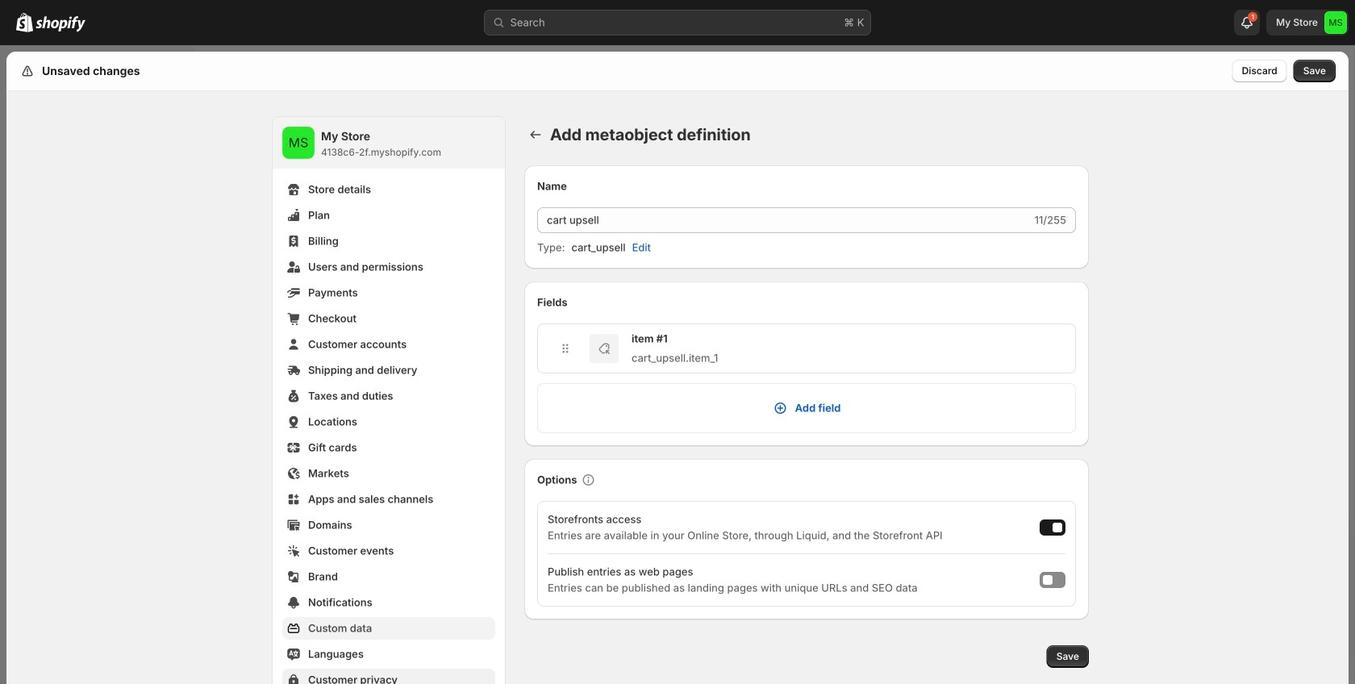 Task type: vqa. For each thing, say whether or not it's contained in the screenshot.
My Store image
yes



Task type: locate. For each thing, give the bounding box(es) containing it.
shopify image
[[16, 13, 33, 32], [35, 16, 86, 32]]

Examples: Cart upsell, Fabric colors, Product bundle text field
[[537, 207, 1032, 233]]

settings dialog
[[6, 52, 1349, 684]]

toggle storefronts access image
[[1053, 523, 1063, 532]]

toggle publishing entries as web pages image
[[1043, 575, 1053, 585]]

my store image
[[1325, 11, 1347, 34]]



Task type: describe. For each thing, give the bounding box(es) containing it.
my store image
[[282, 127, 315, 159]]

1 horizontal spatial shopify image
[[35, 16, 86, 32]]

0 horizontal spatial shopify image
[[16, 13, 33, 32]]

shop settings menu element
[[273, 117, 505, 684]]



